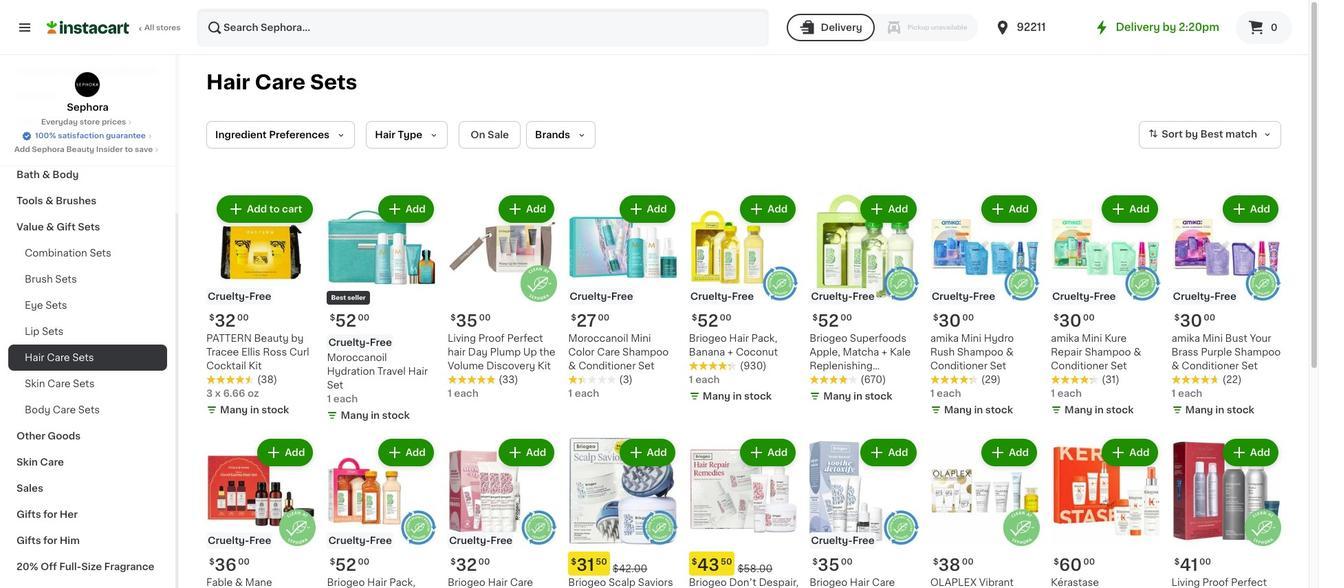 Task type: vqa. For each thing, say whether or not it's contained in the screenshot.
Briogeo Hair Pack, Banana + Coconut $ 52 00
yes



Task type: describe. For each thing, give the bounding box(es) containing it.
add inside button
[[247, 204, 267, 214]]

50 for 31
[[596, 558, 607, 566]]

holiday party ready beauty link
[[8, 57, 167, 83]]

+ for kale
[[882, 348, 888, 357]]

briogeo inside 'briogeo scalp saviors'
[[568, 578, 606, 587]]

set inside moroccanoil hydration travel hair set 1 each
[[327, 381, 343, 390]]

living for 41
[[1172, 578, 1200, 587]]

52 down best seller
[[335, 313, 357, 329]]

mini for repair
[[1082, 334, 1103, 344]]

1 horizontal spatial body
[[53, 170, 79, 180]]

brushes
[[56, 196, 96, 206]]

delivery by 2:20pm
[[1116, 22, 1220, 32]]

holiday party ready beauty
[[17, 65, 156, 75]]

skin for skin care
[[17, 458, 38, 467]]

$ 35 00 for living
[[451, 313, 491, 329]]

1 each for amika mini hydro rush shampoo & conditioner set
[[931, 389, 961, 399]]

x
[[215, 389, 221, 399]]

1 vertical spatial fragrance
[[104, 562, 155, 572]]

$ inside $ 38 00
[[933, 558, 939, 566]]

sales
[[17, 484, 43, 493]]

up
[[523, 348, 537, 357]]

curl
[[290, 348, 309, 357]]

$ inside the $ 60 00
[[1054, 558, 1059, 566]]

1 each for amika mini kure repair shampoo & conditioner set
[[1051, 389, 1082, 399]]

product group containing 31
[[568, 436, 678, 588]]

insider
[[96, 146, 123, 153]]

brands
[[535, 130, 570, 140]]

$ inside $ 41 00
[[1175, 558, 1180, 566]]

best for best match
[[1201, 129, 1224, 139]]

beauty inside pattern beauty by tracee ellis ross  curl cocktail kit
[[254, 334, 289, 344]]

brands button
[[526, 121, 596, 149]]

sets down "hair care sets" link
[[73, 379, 95, 389]]

pack, for briogeo hair pack,
[[390, 578, 416, 587]]

combination
[[25, 248, 87, 258]]

tools & brushes
[[17, 196, 96, 206]]

for for her
[[43, 510, 57, 519]]

27
[[577, 313, 597, 329]]

hydro
[[984, 334, 1014, 344]]

60
[[1059, 557, 1082, 573]]

20% off full-size fragrance link
[[8, 554, 167, 580]]

gifts for gifts for her
[[17, 510, 41, 519]]

each for amika mini bust your brass purple shampoo & conditioner set
[[1178, 389, 1203, 399]]

replenishing
[[810, 361, 873, 371]]

skin care sets link
[[8, 371, 167, 397]]

0
[[1271, 23, 1278, 32]]

sales link
[[8, 475, 167, 502]]

add sephora beauty insider to save
[[14, 146, 153, 153]]

lip sets link
[[8, 319, 167, 345]]

brass
[[1172, 348, 1199, 357]]

product group containing 27
[[568, 193, 678, 401]]

(670)
[[861, 375, 886, 385]]

(930)
[[740, 362, 767, 371]]

1 for briogeo hair pack, banana + coconut
[[689, 375, 693, 385]]

care inside "link"
[[39, 118, 63, 127]]

shampoo for (29)
[[958, 348, 1004, 357]]

0 vertical spatial hair care sets
[[206, 72, 357, 92]]

sets down value & gift sets link
[[90, 248, 111, 258]]

size
[[81, 562, 102, 572]]

briogeo scalp saviors
[[568, 578, 673, 588]]

& inside amika mini kure repair shampoo & conditioner set
[[1134, 348, 1142, 357]]

35 for briogeo
[[818, 557, 840, 573]]

preferences
[[269, 130, 330, 140]]

1 for moroccanoil mini color care shampoo & conditioner set
[[568, 389, 573, 399]]

plump
[[490, 348, 521, 357]]

ingredient
[[215, 130, 267, 140]]

value & gift sets
[[17, 222, 100, 232]]

add to cart
[[247, 204, 302, 214]]

sets down combination sets
[[55, 275, 77, 284]]

00 inside $ 41 00
[[1200, 558, 1212, 566]]

many down replenishing
[[824, 392, 851, 401]]

sets up skin care sets link
[[72, 353, 94, 363]]

many in stock for amika mini kure repair shampoo & conditioner set
[[1065, 406, 1134, 415]]

volume
[[448, 362, 484, 371]]

stock down moroccanoil hydration travel hair set 1 each
[[382, 411, 410, 421]]

gifts for her
[[17, 510, 78, 519]]

each for moroccanoil mini color care shampoo & conditioner set
[[575, 389, 599, 399]]

holiday
[[17, 65, 55, 75]]

other
[[17, 431, 45, 441]]

30 for amika mini kure repair shampoo & conditioner set
[[1059, 313, 1082, 329]]

in for amika mini kure repair shampoo & conditioner set
[[1095, 406, 1104, 415]]

38
[[939, 557, 961, 573]]

pack, for briogeo hair pack, banana + coconut
[[752, 334, 778, 344]]

1 each for moroccanoil mini color care shampoo & conditioner set
[[568, 389, 599, 399]]

repair
[[1051, 348, 1083, 357]]

hair inside dropdown button
[[375, 130, 396, 140]]

20%
[[17, 562, 38, 572]]

fable & mane
[[206, 578, 308, 588]]

set for (31)
[[1111, 361, 1127, 371]]

52 for briogeo hair pack,
[[335, 557, 357, 573]]

her
[[60, 510, 78, 519]]

(31)
[[1102, 375, 1120, 385]]

many in stock down (670)
[[824, 392, 893, 401]]

hair inside "link"
[[17, 118, 37, 127]]

conditioner for rush
[[931, 362, 988, 371]]

+ for coconut
[[728, 348, 734, 357]]

3
[[206, 389, 213, 399]]

banana
[[689, 348, 725, 357]]

many down moroccanoil hydration travel hair set 1 each
[[341, 411, 369, 421]]

service type group
[[787, 14, 979, 41]]

$ 30 00 for amika mini bust your brass purple shampoo & conditioner set
[[1175, 313, 1216, 329]]

$ 31 50
[[571, 557, 607, 573]]

stock for briogeo hair pack, banana + coconut
[[744, 392, 772, 401]]

amika mini bust your brass purple shampoo & conditioner set
[[1172, 334, 1281, 371]]

body care sets link
[[8, 397, 167, 423]]

& inside amika mini bust your brass purple shampoo & conditioner set
[[1172, 362, 1180, 371]]

oz
[[248, 389, 259, 399]]

43
[[697, 557, 720, 573]]

saviors
[[638, 578, 673, 587]]

Best match Sort by field
[[1139, 121, 1282, 149]]

briogeo hair care for 32
[[448, 578, 541, 588]]

color
[[568, 348, 595, 357]]

3 x 6.66 oz
[[206, 389, 259, 399]]

stores
[[156, 24, 181, 32]]

hair care link
[[8, 109, 167, 136]]

00 inside the $ 60 00
[[1084, 558, 1096, 566]]

prices
[[102, 118, 126, 126]]

(3)
[[619, 375, 633, 385]]

set for (29)
[[990, 362, 1007, 371]]

many in stock down moroccanoil hydration travel hair set 1 each
[[341, 411, 410, 421]]

guarantee
[[106, 132, 146, 140]]

$ inside $ 43 50 $58.00 briogeo don't despair,
[[692, 558, 697, 566]]

1 inside moroccanoil hydration travel hair set 1 each
[[327, 395, 331, 404]]

briogeo inside $ 43 50 $58.00 briogeo don't despair,
[[689, 578, 727, 587]]

sets right lip
[[42, 327, 64, 336]]

brush sets
[[25, 275, 77, 284]]

52 for briogeo superfoods apple, matcha + kale replenishing shampoo + conditioner duo
[[818, 313, 839, 329]]

product group containing 43
[[689, 436, 799, 588]]

product group containing 60
[[1051, 436, 1266, 588]]

to inside button
[[269, 204, 280, 214]]

1 each for living proof perfect hair day plump up the volume discovery kit
[[448, 389, 479, 399]]

conditioner for care
[[579, 361, 636, 371]]

$ inside $ 36 00
[[209, 558, 215, 566]]

$58.00
[[738, 564, 773, 574]]

31
[[577, 557, 595, 573]]

apple,
[[810, 348, 841, 357]]

0 horizontal spatial sephora
[[32, 146, 65, 153]]

amika for amika mini bust your brass purple shampoo & conditioner set
[[1172, 334, 1200, 344]]

makeup
[[17, 92, 56, 101]]

50 for 43
[[721, 558, 732, 566]]

in for briogeo hair pack, banana + coconut
[[733, 392, 742, 401]]

sets up other goods link on the left of the page
[[78, 405, 100, 415]]

sephora link
[[67, 72, 108, 114]]

skin for skin care sets
[[25, 379, 45, 389]]

hair type
[[375, 130, 423, 140]]

$ 30 00 for amika mini hydro rush shampoo & conditioner set
[[933, 313, 974, 329]]

ingredient preferences button
[[206, 121, 355, 149]]

$ 52 00 for briogeo hair pack,
[[330, 557, 370, 573]]

purple
[[1201, 348, 1233, 357]]

$42.00
[[613, 564, 648, 574]]

$ 41 00
[[1175, 557, 1212, 573]]

many in stock for briogeo hair pack, banana + coconut
[[703, 392, 772, 401]]

& inside amika mini hydro rush shampoo & conditioner set
[[1006, 348, 1014, 357]]

briogeo hair pack, banana + coconut
[[689, 334, 778, 357]]

cocktail
[[206, 361, 246, 371]]

don't
[[730, 578, 757, 587]]

30 for amika mini hydro rush shampoo & conditioner set
[[939, 313, 961, 329]]

save
[[135, 146, 153, 153]]

$ 30 00 for amika mini kure repair shampoo & conditioner set
[[1054, 313, 1095, 329]]

other goods
[[17, 431, 81, 441]]

52 for briogeo hair pack, banana + coconut
[[697, 313, 719, 329]]

briogeo inside 'briogeo hair pack,'
[[327, 578, 365, 587]]

1 for amika mini bust your brass purple shampoo & conditioner set
[[1172, 389, 1176, 399]]

moroccanoil for color
[[568, 334, 629, 344]]

skin care sets
[[25, 379, 95, 389]]

hair inside moroccanoil hydration travel hair set 1 each
[[408, 367, 428, 377]]

00 inside $ 36 00
[[238, 558, 250, 566]]



Task type: locate. For each thing, give the bounding box(es) containing it.
52 up 'briogeo hair pack,'
[[335, 557, 357, 573]]

0 vertical spatial skin
[[25, 379, 45, 389]]

pack, inside 'briogeo hair pack,'
[[390, 578, 416, 587]]

pattern
[[206, 334, 252, 344]]

1 horizontal spatial sephora
[[67, 103, 108, 112]]

mini for your
[[1203, 334, 1223, 344]]

$ 52 00 up apple,
[[813, 313, 852, 329]]

1 horizontal spatial moroccanoil
[[568, 334, 629, 344]]

0 horizontal spatial hair care sets
[[25, 353, 94, 363]]

1 for from the top
[[43, 510, 57, 519]]

0 horizontal spatial +
[[728, 348, 734, 357]]

1 horizontal spatial living
[[1172, 578, 1200, 587]]

each for briogeo hair pack, banana + coconut
[[696, 375, 720, 385]]

many down the banana
[[703, 392, 731, 401]]

0 horizontal spatial 30
[[939, 313, 961, 329]]

perfect inside living proof perfect
[[1232, 578, 1267, 587]]

0 horizontal spatial moroccanoil
[[327, 353, 387, 363]]

1 mini from the left
[[631, 334, 651, 344]]

beauty down satisfaction at the left top of page
[[66, 146, 94, 153]]

0 vertical spatial 32
[[215, 313, 236, 329]]

many for amika mini kure repair shampoo & conditioner set
[[1065, 406, 1093, 415]]

each down the brass
[[1178, 389, 1203, 399]]

many in stock down (22)
[[1186, 406, 1255, 415]]

3 $ 30 00 from the left
[[1175, 313, 1216, 329]]

living proof perfect
[[1172, 578, 1272, 588]]

2 horizontal spatial +
[[882, 348, 888, 357]]

1 each down repair
[[1051, 389, 1082, 399]]

add sephora beauty insider to save link
[[14, 144, 161, 155]]

beauty right ready
[[121, 65, 156, 75]]

1 30 from the left
[[1059, 313, 1082, 329]]

2 $ 30 00 from the left
[[933, 313, 974, 329]]

1 vertical spatial living
[[1172, 578, 1200, 587]]

0 horizontal spatial $ 35 00
[[451, 313, 491, 329]]

each for living proof perfect hair day plump up the volume discovery kit
[[454, 389, 479, 399]]

superfoods
[[850, 334, 907, 344]]

1 horizontal spatial hair care sets
[[206, 72, 357, 92]]

0 vertical spatial body
[[53, 170, 79, 180]]

1 horizontal spatial 32
[[456, 557, 477, 573]]

& left 'gift'
[[46, 222, 54, 232]]

stock for pattern beauty by tracee ellis ross  curl cocktail kit
[[262, 406, 289, 415]]

+ right the banana
[[728, 348, 734, 357]]

1 each for amika mini bust your brass purple shampoo & conditioner set
[[1172, 389, 1203, 399]]

duo
[[870, 389, 890, 399]]

many down repair
[[1065, 406, 1093, 415]]

2 mini from the left
[[1082, 334, 1103, 344]]

for for him
[[43, 536, 57, 546]]

beauty up ross at the left bottom of the page
[[254, 334, 289, 344]]

1 vertical spatial perfect
[[1232, 578, 1267, 587]]

hair inside 'briogeo hair pack,'
[[367, 578, 387, 587]]

amika for amika mini kure repair shampoo & conditioner set
[[1051, 334, 1080, 344]]

hair inside briogeo hair pack, banana + coconut
[[730, 334, 749, 344]]

(33)
[[499, 375, 518, 385]]

stock for amika mini hydro rush shampoo & conditioner set
[[986, 406, 1013, 415]]

mini for rush
[[962, 334, 982, 344]]

1 each down volume
[[448, 389, 479, 399]]

product group containing 41
[[1172, 436, 1282, 588]]

briogeo inside briogeo superfoods apple, matcha + kale replenishing shampoo + conditioner duo
[[810, 334, 848, 344]]

moroccanoil hydration travel hair set 1 each
[[327, 353, 428, 404]]

moroccanoil inside moroccanoil hydration travel hair set 1 each
[[327, 353, 387, 363]]

0 horizontal spatial $ 32 00
[[209, 313, 249, 329]]

each down rush
[[937, 389, 961, 399]]

1 vertical spatial $ 35 00
[[813, 557, 853, 573]]

kale
[[890, 348, 911, 357]]

$ 38 00
[[933, 557, 974, 573]]

& down hydro
[[1006, 348, 1014, 357]]

stock down (29)
[[986, 406, 1013, 415]]

50 right 43
[[721, 558, 732, 566]]

gift
[[57, 222, 76, 232]]

on sale button
[[459, 121, 521, 149]]

1 briogeo hair care from the left
[[810, 578, 895, 588]]

gifts for gifts for him
[[17, 536, 41, 546]]

kit inside pattern beauty by tracee ellis ross  curl cocktail kit
[[249, 361, 262, 371]]

1 vertical spatial skin
[[17, 458, 38, 467]]

proof for 41
[[1203, 578, 1229, 587]]

32 for pattern
[[215, 313, 236, 329]]

2 horizontal spatial beauty
[[254, 334, 289, 344]]

30 up rush
[[939, 313, 961, 329]]

fragrance
[[17, 144, 67, 153], [104, 562, 155, 572]]

shampoo for (3)
[[623, 348, 669, 357]]

0 horizontal spatial 50
[[596, 558, 607, 566]]

product group containing 36
[[206, 436, 316, 588]]

many in stock for amika mini hydro rush shampoo & conditioner set
[[944, 406, 1013, 415]]

+ inside briogeo hair pack, banana + coconut
[[728, 348, 734, 357]]

briogeo hair pack,
[[327, 578, 430, 588]]

1 inside product group
[[568, 389, 573, 399]]

1 horizontal spatial best
[[1201, 129, 1224, 139]]

sephora logo image
[[75, 72, 101, 98]]

body up tools & brushes
[[53, 170, 79, 180]]

mini inside amika mini hydro rush shampoo & conditioner set
[[962, 334, 982, 344]]

0 vertical spatial to
[[125, 146, 133, 153]]

in down oz
[[250, 406, 259, 415]]

on sale
[[471, 130, 509, 140]]

0 horizontal spatial perfect
[[507, 334, 543, 344]]

$ 60 00
[[1054, 557, 1096, 573]]

in down (29)
[[974, 406, 983, 415]]

add
[[14, 146, 30, 153], [247, 204, 267, 214], [406, 204, 426, 214], [526, 204, 546, 214], [647, 204, 667, 214], [768, 204, 788, 214], [888, 204, 909, 214], [1009, 204, 1029, 214], [1130, 204, 1150, 214], [1251, 204, 1271, 214], [285, 448, 305, 458], [406, 448, 426, 458], [526, 448, 546, 458], [647, 448, 667, 458], [768, 448, 788, 458], [888, 448, 909, 458], [1009, 448, 1029, 458], [1130, 448, 1150, 458], [1251, 448, 1271, 458]]

Search field
[[198, 10, 767, 45]]

best for best seller
[[331, 295, 346, 301]]

2 horizontal spatial $ 30 00
[[1175, 313, 1216, 329]]

bath & body link
[[8, 162, 167, 188]]

mini inside amika mini bust your brass purple shampoo & conditioner set
[[1203, 334, 1223, 344]]

1 vertical spatial by
[[1186, 129, 1198, 139]]

1 horizontal spatial proof
[[1203, 578, 1229, 587]]

+ down replenishing
[[859, 375, 864, 385]]

1 50 from the left
[[596, 558, 607, 566]]

value
[[17, 222, 44, 232]]

gifts down the sales
[[17, 510, 41, 519]]

stock for amika mini kure repair shampoo & conditioner set
[[1106, 406, 1134, 415]]

(22)
[[1223, 375, 1242, 385]]

moroccanoil inside the moroccanoil mini color care shampoo & conditioner set
[[568, 334, 629, 344]]

everyday store prices
[[41, 118, 126, 126]]

instacart logo image
[[47, 19, 129, 36]]

0 vertical spatial sephora
[[67, 103, 108, 112]]

conditioner inside amika mini hydro rush shampoo & conditioner set
[[931, 362, 988, 371]]

moroccanoil for travel
[[327, 353, 387, 363]]

care
[[255, 72, 306, 92], [39, 118, 63, 127], [597, 348, 620, 357], [47, 353, 70, 363], [48, 379, 71, 389], [53, 405, 76, 415], [40, 458, 64, 467], [872, 578, 895, 587], [510, 578, 533, 587]]

1 down rush
[[931, 389, 935, 399]]

4 mini from the left
[[1203, 334, 1223, 344]]

set inside amika mini hydro rush shampoo & conditioner set
[[990, 362, 1007, 371]]

sephora down 100%
[[32, 146, 65, 153]]

$ 30 00 up rush
[[933, 313, 974, 329]]

1 each down color
[[568, 389, 599, 399]]

living inside living proof perfect hair day plump up the volume discovery kit
[[448, 334, 476, 344]]

many in stock for amika mini bust your brass purple shampoo & conditioner set
[[1186, 406, 1255, 415]]

0 vertical spatial pack,
[[752, 334, 778, 344]]

gifts for him
[[17, 536, 80, 546]]

cruelty-
[[208, 292, 249, 302], [570, 292, 611, 302], [811, 292, 853, 302], [1053, 292, 1094, 302], [691, 292, 732, 302], [932, 292, 974, 302], [1173, 292, 1215, 302], [328, 338, 370, 348], [208, 536, 249, 545], [328, 536, 370, 545], [811, 536, 853, 545], [449, 536, 491, 545]]

& right fable
[[235, 578, 243, 587]]

mini left kure
[[1082, 334, 1103, 344]]

100%
[[35, 132, 56, 140]]

1 down repair
[[1051, 389, 1055, 399]]

1 horizontal spatial 35
[[818, 557, 840, 573]]

kure
[[1105, 334, 1127, 344]]

0 horizontal spatial 32
[[215, 313, 236, 329]]

care inside the moroccanoil mini color care shampoo & conditioner set
[[597, 348, 620, 357]]

0 vertical spatial proof
[[479, 334, 505, 344]]

2 for from the top
[[43, 536, 57, 546]]

many for briogeo hair pack, banana + coconut
[[703, 392, 731, 401]]

★★★★★
[[689, 361, 737, 371], [689, 361, 737, 371], [206, 375, 255, 385], [206, 375, 255, 385], [568, 375, 617, 385], [810, 375, 858, 385], [810, 375, 858, 385], [1051, 375, 1099, 385], [1051, 375, 1099, 385], [448, 375, 496, 385], [448, 375, 496, 385], [931, 375, 979, 385], [931, 375, 979, 385], [1172, 375, 1220, 385], [1172, 375, 1220, 385]]

each down the banana
[[696, 375, 720, 385]]

36
[[215, 557, 237, 573]]

1 vertical spatial to
[[269, 204, 280, 214]]

living for 35
[[448, 334, 476, 344]]

0 horizontal spatial kit
[[249, 361, 262, 371]]

by for delivery
[[1163, 22, 1177, 32]]

each down color
[[575, 389, 599, 399]]

0 horizontal spatial pack,
[[390, 578, 416, 587]]

in for amika mini bust your brass purple shampoo & conditioner set
[[1216, 406, 1225, 415]]

2 kit from the left
[[538, 362, 551, 371]]

1 horizontal spatial briogeo hair care
[[810, 578, 895, 588]]

0 vertical spatial moroccanoil
[[568, 334, 629, 344]]

perfect inside living proof perfect hair day plump up the volume discovery kit
[[507, 334, 543, 344]]

2 30 from the left
[[939, 313, 961, 329]]

lip sets
[[25, 327, 64, 336]]

1 horizontal spatial to
[[269, 204, 280, 214]]

0 vertical spatial beauty
[[121, 65, 156, 75]]

beauty inside "link"
[[121, 65, 156, 75]]

many in stock down (930)
[[703, 392, 772, 401]]

mini up 'purple' at the bottom right of page
[[1203, 334, 1223, 344]]

tools
[[17, 196, 43, 206]]

mini up (3)
[[631, 334, 651, 344]]

add to cart button
[[218, 197, 312, 222]]

1 vertical spatial moroccanoil
[[327, 353, 387, 363]]

0 horizontal spatial best
[[331, 295, 346, 301]]

cart
[[282, 204, 302, 214]]

1 vertical spatial proof
[[1203, 578, 1229, 587]]

skin up body care sets
[[25, 379, 45, 389]]

0 horizontal spatial to
[[125, 146, 133, 153]]

in down (31)
[[1095, 406, 1104, 415]]

each
[[696, 375, 720, 385], [575, 389, 599, 399], [1058, 389, 1082, 399], [454, 389, 479, 399], [937, 389, 961, 399], [1178, 389, 1203, 399], [334, 395, 358, 404]]

0 horizontal spatial by
[[291, 334, 304, 344]]

beauty
[[121, 65, 156, 75], [66, 146, 94, 153], [254, 334, 289, 344]]

conditioner down 'purple' at the bottom right of page
[[1182, 362, 1239, 371]]

0 vertical spatial gifts
[[17, 510, 41, 519]]

mini inside the moroccanoil mini color care shampoo & conditioner set
[[631, 334, 651, 344]]

0 vertical spatial for
[[43, 510, 57, 519]]

$ 52 00 up 'briogeo hair pack,'
[[330, 557, 370, 573]]

each inside moroccanoil hydration travel hair set 1 each
[[334, 395, 358, 404]]

stock down (930)
[[744, 392, 772, 401]]

many in stock down (29)
[[944, 406, 1013, 415]]

&
[[42, 170, 50, 180], [45, 196, 53, 206], [46, 222, 54, 232], [1134, 348, 1142, 357], [1006, 348, 1014, 357], [568, 361, 576, 371], [1172, 362, 1180, 371], [235, 578, 243, 587]]

many in stock for pattern beauty by tracee ellis ross  curl cocktail kit
[[220, 406, 289, 415]]

$ 52 00 for briogeo superfoods apple, matcha + kale replenishing shampoo + conditioner duo
[[813, 313, 852, 329]]

1 down volume
[[448, 389, 452, 399]]

(38)
[[257, 375, 277, 385]]

1 horizontal spatial by
[[1163, 22, 1177, 32]]

shampoo inside briogeo superfoods apple, matcha + kale replenishing shampoo + conditioner duo
[[810, 375, 856, 385]]

hair
[[448, 348, 466, 357]]

fragrance right "size"
[[104, 562, 155, 572]]

for inside gifts for him link
[[43, 536, 57, 546]]

by right sort
[[1186, 129, 1198, 139]]

0 horizontal spatial amika
[[931, 334, 959, 344]]

proof down $ 41 00
[[1203, 578, 1229, 587]]

00 inside $ 38 00
[[962, 558, 974, 566]]

$ 35 00
[[451, 313, 491, 329], [813, 557, 853, 573]]

1 horizontal spatial $ 30 00
[[1054, 313, 1095, 329]]

& inside the moroccanoil mini color care shampoo & conditioner set
[[568, 361, 576, 371]]

briogeo superfoods apple, matcha + kale replenishing shampoo + conditioner duo
[[810, 334, 911, 399]]

in down moroccanoil hydration travel hair set 1 each
[[371, 411, 380, 421]]

$31.50 original price: $42.00 element
[[568, 552, 678, 576]]

50 inside $ 43 50 $58.00 briogeo don't despair,
[[721, 558, 732, 566]]

set inside amika mini bust your brass purple shampoo & conditioner set
[[1242, 362, 1258, 371]]

briogeo inside briogeo hair pack, banana + coconut
[[689, 334, 727, 344]]

1 for amika mini hydro rush shampoo & conditioner set
[[931, 389, 935, 399]]

1 gifts from the top
[[17, 510, 41, 519]]

many for amika mini bust your brass purple shampoo & conditioner set
[[1186, 406, 1214, 415]]

amika for amika mini hydro rush shampoo & conditioner set
[[931, 334, 959, 344]]

2 gifts from the top
[[17, 536, 41, 546]]

the
[[540, 348, 556, 357]]

by for sort
[[1186, 129, 1198, 139]]

conditioner for repair
[[1051, 361, 1109, 371]]

+
[[882, 348, 888, 357], [728, 348, 734, 357], [859, 375, 864, 385]]

20% off full-size fragrance
[[17, 562, 155, 572]]

proof inside living proof perfect
[[1203, 578, 1229, 587]]

$ inside the $ 27 00
[[571, 314, 577, 322]]

stock down (31)
[[1106, 406, 1134, 415]]

living
[[448, 334, 476, 344], [1172, 578, 1200, 587]]

1 vertical spatial sephora
[[32, 146, 65, 153]]

set inside amika mini kure repair shampoo & conditioner set
[[1111, 361, 1127, 371]]

conditioner inside the moroccanoil mini color care shampoo & conditioner set
[[579, 361, 636, 371]]

delivery inside button
[[821, 23, 862, 32]]

makeup link
[[8, 83, 167, 109]]

$ 52 00 for briogeo hair pack, banana + coconut
[[692, 313, 732, 329]]

to down guarantee
[[125, 146, 133, 153]]

amika up the brass
[[1172, 334, 1200, 344]]

35
[[456, 313, 478, 329], [818, 557, 840, 573]]

1 horizontal spatial $ 35 00
[[813, 557, 853, 573]]

in left the duo
[[854, 392, 863, 401]]

everyday
[[41, 118, 78, 126]]

in for amika mini hydro rush shampoo & conditioner set
[[974, 406, 983, 415]]

0 vertical spatial 35
[[456, 313, 478, 329]]

2 50 from the left
[[721, 558, 732, 566]]

many down amika mini hydro rush shampoo & conditioner set
[[944, 406, 972, 415]]

in down (930)
[[733, 392, 742, 401]]

shampoo inside amika mini kure repair shampoo & conditioner set
[[1085, 348, 1131, 357]]

proof inside living proof perfect hair day plump up the volume discovery kit
[[479, 334, 505, 344]]

1 vertical spatial beauty
[[66, 146, 94, 153]]

shampoo for (31)
[[1085, 348, 1131, 357]]

skin care
[[17, 458, 64, 467]]

1 vertical spatial $ 32 00
[[451, 557, 490, 573]]

moroccanoil up the hydration
[[327, 353, 387, 363]]

amika up repair
[[1051, 334, 1080, 344]]

conditioner down rush
[[931, 362, 988, 371]]

each down volume
[[454, 389, 479, 399]]

your
[[1250, 334, 1272, 344]]

conditioner down repair
[[1051, 361, 1109, 371]]

moroccanoil down the $ 27 00
[[568, 334, 629, 344]]

for
[[43, 510, 57, 519], [43, 536, 57, 546]]

moroccanoil
[[568, 334, 629, 344], [327, 353, 387, 363]]

travel
[[378, 367, 406, 377]]

$ inside $ 31 50
[[571, 558, 577, 566]]

ingredient preferences
[[215, 130, 330, 140]]

92211
[[1017, 22, 1046, 32]]

52 up the banana
[[697, 313, 719, 329]]

fragrance down 100%
[[17, 144, 67, 153]]

set inside the moroccanoil mini color care shampoo & conditioner set
[[638, 361, 655, 371]]

1 horizontal spatial 30
[[1059, 313, 1082, 329]]

$ 52 00 down best seller
[[330, 313, 370, 329]]

delivery for delivery by 2:20pm
[[1116, 22, 1161, 32]]

best left match
[[1201, 129, 1224, 139]]

party
[[57, 65, 84, 75]]

sets
[[310, 72, 357, 92], [78, 222, 100, 232], [90, 248, 111, 258], [55, 275, 77, 284], [46, 301, 67, 310], [42, 327, 64, 336], [72, 353, 94, 363], [73, 379, 95, 389], [78, 405, 100, 415]]

0 vertical spatial $ 32 00
[[209, 313, 249, 329]]

2:20pm
[[1179, 22, 1220, 32]]

$43.50 original price: $58.00 element
[[689, 552, 799, 576]]

1 vertical spatial 32
[[456, 557, 477, 573]]

0 vertical spatial fragrance
[[17, 144, 67, 153]]

proof for 35
[[479, 334, 505, 344]]

52
[[335, 313, 357, 329], [818, 313, 839, 329], [697, 313, 719, 329], [335, 557, 357, 573]]

3 30 from the left
[[1180, 313, 1203, 329]]

1 horizontal spatial amika
[[1051, 334, 1080, 344]]

living proof perfect hair day plump up the volume discovery kit
[[448, 334, 556, 371]]

$ 35 00 for briogeo
[[813, 557, 853, 573]]

mini for care
[[631, 334, 651, 344]]

by up curl
[[291, 334, 304, 344]]

many for amika mini hydro rush shampoo & conditioner set
[[944, 406, 972, 415]]

matcha
[[843, 348, 879, 357]]

stock down (22)
[[1227, 406, 1255, 415]]

3 amika from the left
[[1172, 334, 1200, 344]]

50 inside $ 31 50
[[596, 558, 607, 566]]

100% satisfaction guarantee button
[[21, 128, 154, 142]]

stock down (670)
[[865, 392, 893, 401]]

eye sets link
[[8, 292, 167, 319]]

best left the seller
[[331, 295, 346, 301]]

shampoo inside amika mini hydro rush shampoo & conditioner set
[[958, 348, 1004, 357]]

None search field
[[197, 8, 769, 47]]

each down repair
[[1058, 389, 1082, 399]]

fable
[[206, 578, 233, 587]]

1 each down the brass
[[1172, 389, 1203, 399]]

41
[[1180, 557, 1198, 573]]

$ 30 00 up the brass
[[1175, 313, 1216, 329]]

0 horizontal spatial living
[[448, 334, 476, 344]]

1 horizontal spatial 50
[[721, 558, 732, 566]]

in for pattern beauty by tracee ellis ross  curl cocktail kit
[[250, 406, 259, 415]]

kit inside living proof perfect hair day plump up the volume discovery kit
[[538, 362, 551, 371]]

by left 2:20pm
[[1163, 22, 1177, 32]]

conditioner inside amika mini bust your brass purple shampoo & conditioner set
[[1182, 362, 1239, 371]]

by inside pattern beauty by tracee ellis ross  curl cocktail kit
[[291, 334, 304, 344]]

shampoo down replenishing
[[810, 375, 856, 385]]

1 for amika mini kure repair shampoo & conditioner set
[[1051, 389, 1055, 399]]

0 horizontal spatial fragrance
[[17, 144, 67, 153]]

1 horizontal spatial kit
[[538, 362, 551, 371]]

shampoo down kure
[[1085, 348, 1131, 357]]

0 vertical spatial living
[[448, 334, 476, 344]]

0 vertical spatial $ 35 00
[[451, 313, 491, 329]]

1 horizontal spatial perfect
[[1232, 578, 1267, 587]]

1 $ 30 00 from the left
[[1054, 313, 1095, 329]]

stock for amika mini bust your brass purple shampoo & conditioner set
[[1227, 406, 1255, 415]]

eye
[[25, 301, 43, 310]]

1 horizontal spatial +
[[859, 375, 864, 385]]

0 horizontal spatial $ 30 00
[[933, 313, 974, 329]]

$ 32 00 for briogeo
[[451, 557, 490, 573]]

amika inside amika mini hydro rush shampoo & conditioner set
[[931, 334, 959, 344]]

many for pattern beauty by tracee ellis ross  curl cocktail kit
[[220, 406, 248, 415]]

1 vertical spatial best
[[331, 295, 346, 301]]

eye sets
[[25, 301, 67, 310]]

sets right 'eye'
[[46, 301, 67, 310]]

1 vertical spatial body
[[25, 405, 50, 415]]

2 briogeo hair care from the left
[[448, 578, 541, 588]]

in down (22)
[[1216, 406, 1225, 415]]

conditioner inside briogeo superfoods apple, matcha + kale replenishing shampoo + conditioner duo
[[810, 389, 867, 399]]

32 for briogeo
[[456, 557, 477, 573]]

living inside living proof perfect
[[1172, 578, 1200, 587]]

2 vertical spatial beauty
[[254, 334, 289, 344]]

& inside fable & mane
[[235, 578, 243, 587]]

+ down "superfoods"
[[882, 348, 888, 357]]

2 horizontal spatial amika
[[1172, 334, 1200, 344]]

& left the brass
[[1134, 348, 1142, 357]]

sets up preferences on the left of page
[[310, 72, 357, 92]]

1 vertical spatial hair care sets
[[25, 353, 94, 363]]

on
[[471, 130, 485, 140]]

amika inside amika mini kure repair shampoo & conditioner set
[[1051, 334, 1080, 344]]

35 for living
[[456, 313, 478, 329]]

day
[[468, 348, 488, 357]]

pack,
[[752, 334, 778, 344], [390, 578, 416, 587]]

$ 52 00
[[330, 313, 370, 329], [813, 313, 852, 329], [692, 313, 732, 329], [330, 557, 370, 573]]

1 horizontal spatial fragrance
[[104, 562, 155, 572]]

1 each down rush
[[931, 389, 961, 399]]

1 amika from the left
[[1051, 334, 1080, 344]]

lip
[[25, 327, 39, 336]]

amika inside amika mini bust your brass purple shampoo & conditioner set
[[1172, 334, 1200, 344]]

1 each inside product group
[[568, 389, 599, 399]]

product group
[[206, 193, 316, 420], [327, 193, 437, 425], [448, 193, 557, 401], [568, 193, 678, 401], [689, 193, 799, 406], [810, 193, 920, 406], [931, 193, 1040, 420], [1051, 193, 1161, 420], [1172, 193, 1282, 420], [206, 436, 316, 588], [327, 436, 437, 588], [448, 436, 557, 588], [568, 436, 678, 588], [689, 436, 799, 588], [810, 436, 920, 588], [931, 436, 1040, 588], [1051, 436, 1266, 588], [1172, 436, 1282, 588]]

2 amika from the left
[[931, 334, 959, 344]]

100% satisfaction guarantee
[[35, 132, 146, 140]]

sets right 'gift'
[[78, 222, 100, 232]]

3 mini from the left
[[962, 334, 982, 344]]

scalp
[[609, 578, 636, 587]]

1 horizontal spatial beauty
[[121, 65, 156, 75]]

2 horizontal spatial by
[[1186, 129, 1198, 139]]

best inside 'field'
[[1201, 129, 1224, 139]]

many in stock
[[824, 392, 893, 401], [703, 392, 772, 401], [220, 406, 289, 415], [1065, 406, 1134, 415], [944, 406, 1013, 415], [1186, 406, 1255, 415], [341, 411, 410, 421]]

1 down the brass
[[1172, 389, 1176, 399]]

living up hair
[[448, 334, 476, 344]]

$ 32 00 for pattern
[[209, 313, 249, 329]]

$ 30 00
[[1054, 313, 1095, 329], [933, 313, 974, 329], [1175, 313, 1216, 329]]

1 down the banana
[[689, 375, 693, 385]]

1 for living proof perfect hair day plump up the volume discovery kit
[[448, 389, 452, 399]]

00 inside the $ 27 00
[[598, 314, 610, 322]]

briogeo hair care for 35
[[810, 578, 895, 588]]

each for amika mini hydro rush shampoo & conditioner set
[[937, 389, 961, 399]]

sephora up store
[[67, 103, 108, 112]]

$
[[209, 314, 215, 322], [330, 314, 335, 322], [571, 314, 577, 322], [813, 314, 818, 322], [1054, 314, 1059, 322], [451, 314, 456, 322], [692, 314, 697, 322], [933, 314, 939, 322], [1175, 314, 1180, 322], [209, 558, 215, 566], [330, 558, 335, 566], [571, 558, 577, 566], [813, 558, 818, 566], [1054, 558, 1059, 566], [451, 558, 456, 566], [692, 558, 697, 566], [933, 558, 939, 566], [1175, 558, 1180, 566]]

conditioner up (3)
[[579, 361, 636, 371]]

0 horizontal spatial 35
[[456, 313, 478, 329]]

conditioner inside amika mini kure repair shampoo & conditioner set
[[1051, 361, 1109, 371]]

to
[[125, 146, 133, 153], [269, 204, 280, 214]]

1 vertical spatial for
[[43, 536, 57, 546]]

50 right the 31
[[596, 558, 607, 566]]

1 each for briogeo hair pack, banana + coconut
[[689, 375, 720, 385]]

perfect for 41
[[1232, 578, 1267, 587]]

shampoo inside amika mini bust your brass purple shampoo & conditioner set
[[1235, 348, 1281, 357]]

1 vertical spatial pack,
[[390, 578, 416, 587]]

0 horizontal spatial beauty
[[66, 146, 94, 153]]

mini inside amika mini kure repair shampoo & conditioner set
[[1082, 334, 1103, 344]]

& right bath
[[42, 170, 50, 180]]

shampoo inside the moroccanoil mini color care shampoo & conditioner set
[[623, 348, 669, 357]]

$ 32 00
[[209, 313, 249, 329], [451, 557, 490, 573]]

to left cart
[[269, 204, 280, 214]]

amika mini kure repair shampoo & conditioner set
[[1051, 334, 1142, 371]]

0 horizontal spatial body
[[25, 405, 50, 415]]

set for (3)
[[638, 361, 655, 371]]

1 horizontal spatial delivery
[[1116, 22, 1161, 32]]

0 horizontal spatial briogeo hair care
[[448, 578, 541, 588]]

product group containing 38
[[931, 436, 1040, 588]]

$ 27 00
[[571, 313, 610, 329]]

pack, inside briogeo hair pack, banana + coconut
[[752, 334, 778, 344]]

mini left hydro
[[962, 334, 982, 344]]

mini
[[631, 334, 651, 344], [1082, 334, 1103, 344], [962, 334, 982, 344], [1203, 334, 1223, 344]]

perfect for 35
[[507, 334, 543, 344]]

2 vertical spatial by
[[291, 334, 304, 344]]

hair care sets up skin care sets
[[25, 353, 94, 363]]

1 kit from the left
[[249, 361, 262, 371]]

& right tools
[[45, 196, 53, 206]]

1 vertical spatial 35
[[818, 557, 840, 573]]

1 vertical spatial gifts
[[17, 536, 41, 546]]

2 horizontal spatial 30
[[1180, 313, 1203, 329]]

0 vertical spatial by
[[1163, 22, 1177, 32]]

30
[[1059, 313, 1082, 329], [939, 313, 961, 329], [1180, 313, 1203, 329]]

1 horizontal spatial $ 32 00
[[451, 557, 490, 573]]

0 horizontal spatial delivery
[[821, 23, 862, 32]]

each for amika mini kure repair shampoo & conditioner set
[[1058, 389, 1082, 399]]

0 vertical spatial best
[[1201, 129, 1224, 139]]

for inside gifts for her link
[[43, 510, 57, 519]]

1 horizontal spatial pack,
[[752, 334, 778, 344]]

by inside 'field'
[[1186, 129, 1198, 139]]

0 vertical spatial perfect
[[507, 334, 543, 344]]

0 horizontal spatial proof
[[479, 334, 505, 344]]

delivery for delivery
[[821, 23, 862, 32]]

30 for amika mini bust your brass purple shampoo & conditioner set
[[1180, 313, 1203, 329]]



